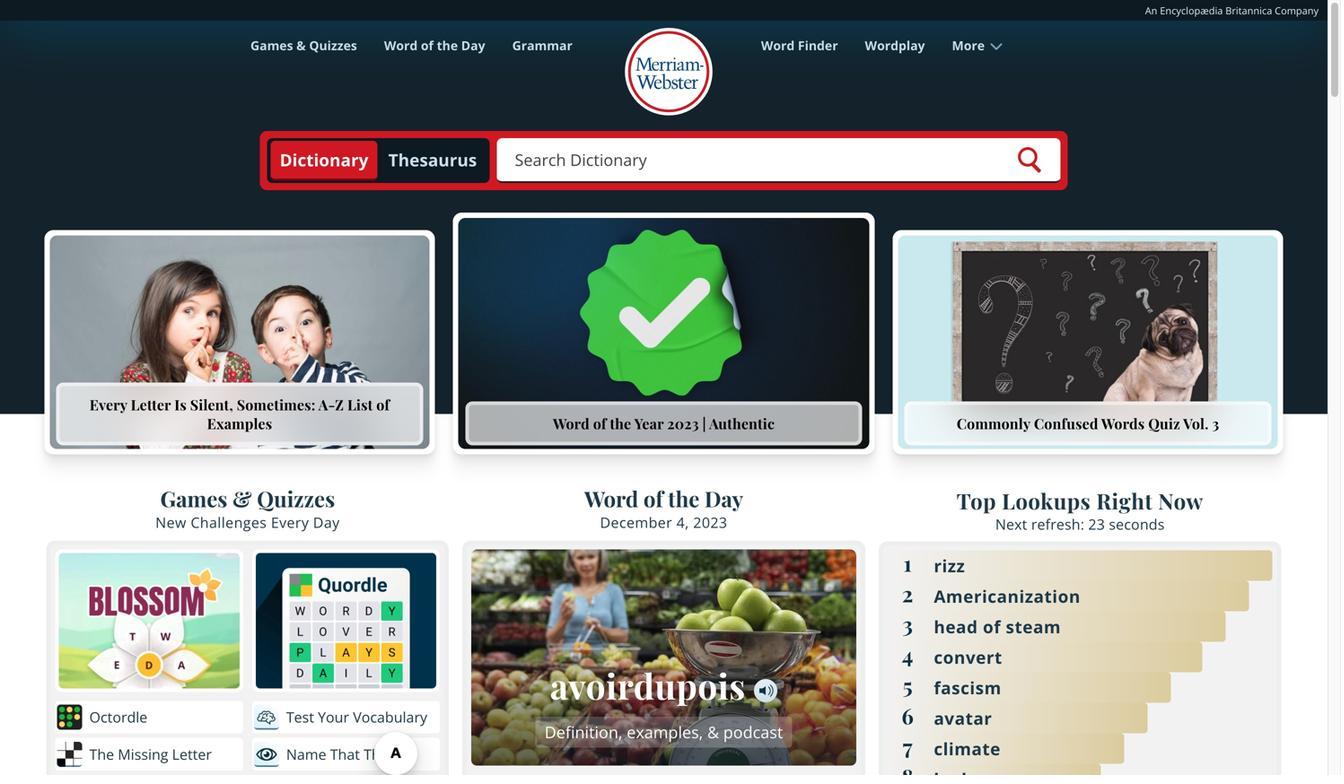 Task type: vqa. For each thing, say whether or not it's contained in the screenshot.
THE MISSING LETTER link at left
yes



Task type: locate. For each thing, give the bounding box(es) containing it.
Search search field
[[497, 138, 1061, 183]]

1 horizontal spatial games
[[250, 37, 293, 54]]

3 right vol.
[[1212, 414, 1219, 433]]

1 vertical spatial the
[[610, 414, 631, 433]]

of for head of steam
[[983, 616, 1001, 639]]

4
[[902, 641, 914, 669]]

0 horizontal spatial 3
[[902, 610, 913, 639]]

1 vertical spatial &
[[232, 484, 252, 513]]

name that thing
[[286, 745, 401, 764]]

2 vertical spatial &
[[707, 722, 719, 744]]

games inside games & quizzes new challenges every day
[[160, 484, 227, 513]]

2023 left |
[[667, 414, 699, 433]]

word of the day december 4, 2023
[[584, 484, 743, 532]]

name that thing eye icon image
[[254, 742, 279, 767]]

fascism
[[934, 677, 1002, 700]]

0 horizontal spatial every
[[90, 395, 127, 414]]

words
[[1101, 414, 1145, 433]]

1
[[903, 549, 912, 578]]

0 horizontal spatial day
[[313, 513, 340, 532]]

2 vertical spatial the
[[668, 484, 700, 513]]

an encyclopædia britannica company
[[1145, 4, 1319, 17]]

grammar link
[[501, 28, 584, 63]]

test your vocabulary link
[[252, 701, 440, 734]]

3
[[1212, 414, 1219, 433], [902, 610, 913, 639]]

1 vertical spatial games
[[160, 484, 227, 513]]

0 horizontal spatial &
[[232, 484, 252, 513]]

1 vertical spatial quizzes
[[257, 484, 335, 513]]

2023 right 4,
[[693, 513, 728, 532]]

every right challenges
[[271, 513, 309, 532]]

search word image
[[1016, 146, 1043, 173]]

letter inside every letter is silent, sometimes: a-z list of examples
[[131, 395, 171, 414]]

name that thing link
[[252, 738, 440, 771]]

missing letter crossword icon image
[[57, 742, 82, 767]]

head
[[934, 616, 978, 639]]

0 vertical spatial games
[[250, 37, 293, 54]]

1 vertical spatial every
[[271, 513, 309, 532]]

day
[[461, 37, 485, 54], [705, 484, 743, 513], [313, 513, 340, 532]]

the inside the word of the day link
[[437, 37, 458, 54]]

list
[[347, 395, 373, 414]]

vocabulary
[[353, 708, 427, 727]]

0 horizontal spatial the
[[437, 37, 458, 54]]

4,
[[676, 513, 689, 532]]

1 horizontal spatial day
[[461, 37, 485, 54]]

the
[[437, 37, 458, 54], [610, 414, 631, 433], [668, 484, 700, 513]]

of inside word of the day december 4, 2023
[[643, 484, 663, 513]]

octordle
[[89, 708, 147, 727]]

more
[[952, 37, 985, 54]]

1 horizontal spatial the
[[610, 414, 631, 433]]

0 horizontal spatial games
[[160, 484, 227, 513]]

silent,
[[190, 395, 233, 414]]

the inside word of the year 2023 | authentic link
[[610, 414, 631, 433]]

year
[[634, 414, 664, 433]]

0 vertical spatial letter
[[131, 395, 171, 414]]

every
[[90, 395, 127, 414], [271, 513, 309, 532]]

& inside games & quizzes new challenges every day
[[232, 484, 252, 513]]

wordplay
[[865, 37, 925, 54]]

letter
[[131, 395, 171, 414], [172, 745, 212, 764]]

3 inside commonly confused words quiz vol. 3 link
[[1212, 414, 1219, 433]]

wordplay link
[[853, 28, 937, 63]]

0 horizontal spatial letter
[[131, 395, 171, 414]]

letter right missing
[[172, 745, 212, 764]]

commonly confused words quiz vol. 3 link
[[893, 230, 1283, 455]]

1 horizontal spatial letter
[[172, 745, 212, 764]]

quizzes inside games & quizzes new challenges every day
[[257, 484, 335, 513]]

test your vocabulary
[[286, 708, 427, 727]]

the missing letter
[[89, 745, 212, 764]]

finder
[[798, 37, 838, 54]]

2 horizontal spatial &
[[707, 722, 719, 744]]

quordle game word lover plays daily image
[[256, 553, 436, 689]]

the missing letter link
[[55, 738, 243, 771]]

word of the year 2023 | authentic link
[[453, 213, 875, 455]]

lookups
[[1002, 487, 1091, 515]]

the for word of the year 2023 | authentic
[[610, 414, 631, 433]]

test
[[286, 708, 314, 727]]

sweet smart pug puppy dog sitting in front of blackboard with chalk question marks image
[[898, 236, 1278, 449]]

sometimes:
[[237, 395, 316, 414]]

0 vertical spatial &
[[296, 37, 306, 54]]

quiz
[[1148, 414, 1180, 433]]

0 vertical spatial 3
[[1212, 414, 1219, 433]]

&
[[296, 37, 306, 54], [232, 484, 252, 513], [707, 722, 719, 744]]

avatar
[[934, 707, 992, 730]]

games & quizzes link
[[239, 28, 369, 63]]

23
[[1088, 515, 1105, 534]]

every letter is silent, sometimes: a-z list of examples link
[[44, 230, 435, 455]]

merriam-webster logo link
[[624, 28, 713, 118]]

letter left is
[[131, 395, 171, 414]]

thing
[[364, 745, 401, 764]]

& inside games & quizzes link
[[296, 37, 306, 54]]

the for word of the day december 4, 2023
[[668, 484, 700, 513]]

games for games & quizzes
[[250, 37, 293, 54]]

2023 inside word of the day december 4, 2023
[[693, 513, 728, 532]]

every left is
[[90, 395, 127, 414]]

vocab quiz brain speech bubble icon image
[[254, 705, 279, 730]]

0 vertical spatial the
[[437, 37, 458, 54]]

0 vertical spatial every
[[90, 395, 127, 414]]

top
[[957, 487, 996, 515]]

1 horizontal spatial &
[[296, 37, 306, 54]]

britannica
[[1226, 4, 1272, 17]]

definition, examples, & podcast
[[545, 722, 783, 744]]

quizzes
[[309, 37, 357, 54], [257, 484, 335, 513]]

games for games & quizzes new challenges every day
[[160, 484, 227, 513]]

0 vertical spatial 2023
[[667, 414, 699, 433]]

an
[[1145, 4, 1157, 17]]

1 vertical spatial letter
[[172, 745, 212, 764]]

0 vertical spatial quizzes
[[309, 37, 357, 54]]

1 horizontal spatial every
[[271, 513, 309, 532]]

3 down 2
[[902, 610, 913, 639]]

1 horizontal spatial 3
[[1212, 414, 1219, 433]]

commonly confused words quiz vol. 3
[[957, 414, 1219, 433]]

head of steam
[[934, 616, 1061, 639]]

2 horizontal spatial day
[[705, 484, 743, 513]]

image536372841 image
[[50, 236, 430, 449]]

of
[[421, 37, 434, 54], [376, 395, 390, 414], [593, 414, 607, 433], [643, 484, 663, 513], [983, 616, 1001, 639]]

blossom game flower image image
[[59, 553, 240, 689]]

company
[[1275, 4, 1319, 17]]

& inside weighing a bundle of apples on an in store weighing scale image
[[707, 722, 719, 744]]

word inside word of the day december 4, 2023
[[584, 484, 638, 513]]

2 horizontal spatial the
[[668, 484, 700, 513]]

day inside word of the day december 4, 2023
[[705, 484, 743, 513]]

quizzes for games & quizzes new challenges every day
[[257, 484, 335, 513]]

a-
[[318, 395, 335, 414]]

day for word of the day december 4, 2023
[[705, 484, 743, 513]]

games
[[250, 37, 293, 54], [160, 484, 227, 513]]

word of the day
[[384, 37, 485, 54]]

1 vertical spatial 3
[[902, 610, 913, 639]]

word for word of the day
[[384, 37, 418, 54]]

definition,
[[545, 722, 623, 744]]

of for word of the day december 4, 2023
[[643, 484, 663, 513]]

2023
[[667, 414, 699, 433], [693, 513, 728, 532]]

1 vertical spatial 2023
[[693, 513, 728, 532]]

confused
[[1034, 414, 1098, 433]]

word
[[384, 37, 418, 54], [761, 37, 795, 54], [553, 414, 590, 433], [584, 484, 638, 513]]

day for word of the day
[[461, 37, 485, 54]]

the inside word of the day december 4, 2023
[[668, 484, 700, 513]]



Task type: describe. For each thing, give the bounding box(es) containing it.
that
[[330, 745, 360, 764]]

the
[[89, 745, 114, 764]]

grammar
[[512, 37, 573, 54]]

vol.
[[1183, 414, 1209, 433]]

word finder
[[761, 37, 838, 54]]

examples
[[207, 414, 272, 433]]

steam
[[1006, 616, 1061, 639]]

word for word finder
[[761, 37, 795, 54]]

6
[[902, 702, 914, 730]]

word for word of the day december 4, 2023
[[584, 484, 638, 513]]

missing
[[118, 745, 168, 764]]

authentic
[[709, 414, 775, 433]]

games & quizzes new challenges every day
[[155, 484, 340, 532]]

7
[[903, 732, 913, 761]]

your
[[318, 708, 349, 727]]

next refresh: 23                 seconds
[[995, 515, 1165, 534]]

now
[[1158, 487, 1204, 515]]

every inside every letter is silent, sometimes: a-z list of examples
[[90, 395, 127, 414]]

games & quizzes
[[250, 37, 357, 54]]

quizzes for games & quizzes
[[309, 37, 357, 54]]

merriam-webster logo image
[[35, 0, 98, 15]]

word of the day link
[[372, 28, 497, 63]]

word finder link
[[749, 28, 850, 63]]

merriam webster - established 1828 image
[[624, 28, 713, 118]]

z
[[335, 395, 344, 414]]

rizz
[[934, 555, 965, 578]]

right
[[1096, 487, 1153, 515]]

listen to the pronunciation of avoirdupois image
[[754, 679, 778, 703]]

next
[[995, 515, 1027, 534]]

2
[[902, 580, 914, 608]]

octordle icon 8 dots image
[[57, 705, 82, 730]]

of inside every letter is silent, sometimes: a-z list of examples
[[376, 395, 390, 414]]

encyclopædia
[[1160, 4, 1223, 17]]

word of the year 2023 | authentic
[[553, 414, 775, 433]]

examples,
[[627, 722, 703, 744]]

challenges
[[191, 513, 267, 532]]

day inside games & quizzes new challenges every day
[[313, 513, 340, 532]]

every inside games & quizzes new challenges every day
[[271, 513, 309, 532]]

the for word of the day
[[437, 37, 458, 54]]

of for word of the year 2023 | authentic
[[593, 414, 607, 433]]

every letter is silent, sometimes: a-z list of examples
[[90, 395, 390, 433]]

green checkmark stamp peeling slightly image
[[458, 218, 869, 449]]

& for games & quizzes new challenges every day
[[232, 484, 252, 513]]

new
[[155, 513, 187, 532]]

name
[[286, 745, 326, 764]]

december
[[600, 513, 672, 532]]

of for word of the day
[[421, 37, 434, 54]]

refresh:
[[1031, 515, 1084, 534]]

& for games & quizzes
[[296, 37, 306, 54]]

more button
[[940, 28, 1015, 63]]

avoirdupois
[[550, 663, 746, 709]]

5
[[903, 671, 913, 700]]

seconds
[[1109, 515, 1165, 534]]

commonly
[[957, 414, 1030, 433]]

weighing a bundle of apples on an in store weighing scale image
[[471, 550, 856, 766]]

americanization
[[934, 585, 1081, 608]]

top lookups right now
[[957, 487, 1204, 515]]

|
[[702, 414, 706, 433]]

climate
[[934, 738, 1001, 761]]

word for word of the year 2023 | authentic
[[553, 414, 590, 433]]

is
[[174, 395, 187, 414]]

convert
[[934, 646, 1002, 669]]

podcast
[[723, 722, 783, 744]]

octordle link
[[55, 701, 243, 734]]



